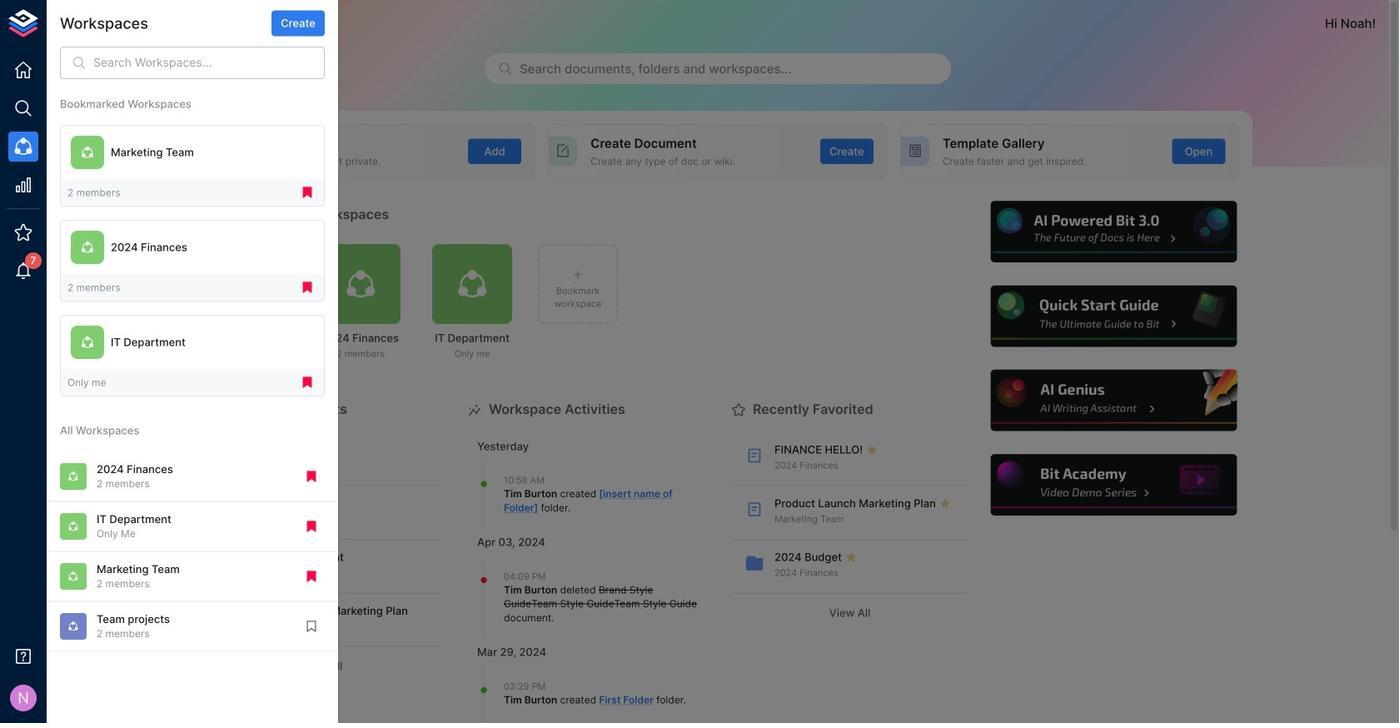 Task type: vqa. For each thing, say whether or not it's contained in the screenshot.
group
no



Task type: locate. For each thing, give the bounding box(es) containing it.
bookmark image
[[304, 619, 319, 634]]

remove bookmark image
[[300, 185, 315, 200], [300, 280, 315, 295], [304, 469, 319, 484], [304, 569, 319, 584]]

0 vertical spatial remove bookmark image
[[300, 375, 315, 390]]

help image
[[989, 199, 1239, 265], [989, 283, 1239, 349], [989, 367, 1239, 434], [989, 452, 1239, 518]]

remove bookmark image
[[300, 375, 315, 390], [304, 519, 319, 534]]

2 help image from the top
[[989, 283, 1239, 349]]

4 help image from the top
[[989, 452, 1239, 518]]



Task type: describe. For each thing, give the bounding box(es) containing it.
Search Workspaces... text field
[[93, 47, 325, 79]]

3 help image from the top
[[989, 367, 1239, 434]]

1 vertical spatial remove bookmark image
[[304, 519, 319, 534]]

1 help image from the top
[[989, 199, 1239, 265]]



